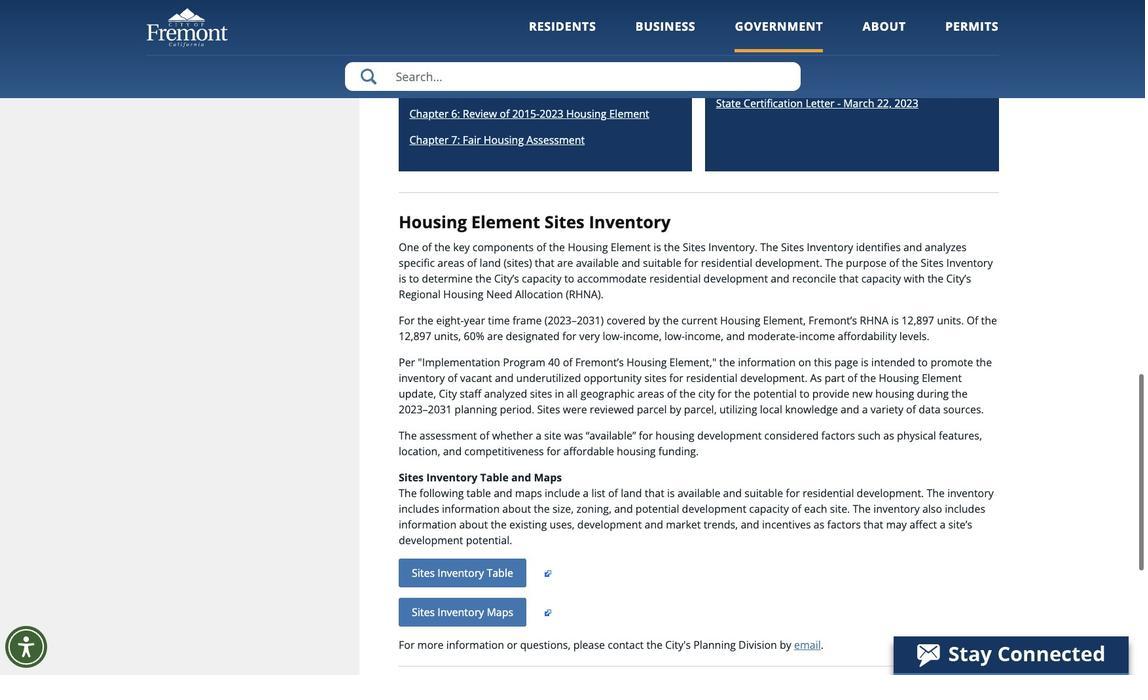 Task type: describe. For each thing, give the bounding box(es) containing it.
(approximately
[[852, 69, 922, 83]]

the up sources.
[[952, 386, 968, 400]]

the up utilizing
[[735, 386, 751, 400]]

and right "table"
[[494, 485, 513, 500]]

of down page at bottom right
[[848, 370, 858, 385]]

Search text field
[[345, 62, 801, 91]]

the left key
[[435, 239, 451, 254]]

provide
[[813, 386, 850, 400]]

variety
[[871, 402, 904, 416]]

housing down search text box
[[566, 106, 607, 120]]

2 city's from the left
[[947, 271, 972, 285]]

appendix for appendix b: response to public comments
[[716, 1, 763, 15]]

housing down intended at the right bottom of page
[[879, 370, 919, 385]]

opportunity
[[584, 370, 642, 385]]

0 horizontal spatial capacity
[[522, 271, 562, 285]]

a left site's
[[940, 517, 946, 531]]

public
[[840, 1, 870, 15]]

inventory down 'sites inventory table'
[[438, 605, 484, 619]]

vacant
[[460, 370, 492, 385]]

reconcile
[[792, 271, 836, 285]]

and up with
[[904, 239, 922, 254]]

-
[[838, 95, 841, 110]]

is inside sites inventory table and maps the following table and maps include a list of land that is available and suitable for residential development. the inventory includes information about the size, zoning, and potential development capacity of each site. the inventory also includes information about the existing uses, development and market trends, and incentives as factors that may affect a site's development potential.
[[667, 485, 675, 500]]

by inside "per "implementation program 40 of fremont's housing element," the information on this page is intended to promote the inventory of vacant and underutilized opportunity sites for residential development. as part of the housing element update, city staff analyzed sites in all geographic areas of the city for the potential to provide new housing during the 2023–2031 planning period. sites were reviewed parcel by parcel, utilizing local knowledge and a variety of data sources."
[[670, 402, 681, 416]]

physical
[[897, 428, 936, 442]]

size,
[[553, 501, 574, 516]]

per "implementation program 40 of fremont's housing element," the information on this page is intended to promote the inventory of vacant and underutilized opportunity sites for residential development. as part of the housing element update, city staff analyzed sites in all geographic areas of the city for the potential to provide new housing during the 2023–2031 planning period. sites were reviewed parcel by parcel, utilizing local knowledge and a variety of data sources.
[[399, 354, 992, 416]]

suitable inside one of the key components of the housing element is the sites inventory. the sites inventory identifies and analyzes specific areas of land (sites) that are available and suitable for residential development. the purpose of the sites inventory is to determine the city's capacity to accommodate residential development and reconcile that capacity with the city's regional housing need allocation (rhna).
[[643, 255, 682, 269]]

chapter 2: goals, policies, and programs link
[[410, 1, 606, 15]]

and right the trends,
[[741, 517, 760, 531]]

the up potential.
[[491, 517, 507, 531]]

and up the "maps"
[[511, 470, 531, 484]]

that down purpose
[[839, 271, 859, 285]]

regional
[[399, 286, 441, 301]]

to left public
[[828, 1, 838, 15]]

analyzes
[[925, 239, 967, 254]]

housing down '2015-'
[[484, 132, 524, 146]]

city
[[439, 386, 457, 400]]

determine
[[422, 271, 473, 285]]

funding.
[[659, 443, 699, 458]]

and right zoning,
[[614, 501, 633, 516]]

and up analyzed
[[495, 370, 514, 385]]

email
[[794, 637, 821, 652]]

on
[[799, 354, 811, 369]]

the right promote
[[976, 354, 992, 369]]

for for for more information or questions, please contact the city's planning division by email .
[[399, 637, 415, 652]]

1 horizontal spatial 2023
[[895, 95, 919, 110]]

the left following in the bottom of the page
[[399, 485, 417, 500]]

the left eight-
[[418, 313, 434, 327]]

location,
[[399, 443, 440, 458]]

housing inside "appendix c: affirmatively furthering fair housing (affh) meaningful actions matrix"
[[916, 27, 957, 42]]

inventory up accommodate
[[589, 210, 671, 233]]

development. inside "per "implementation program 40 of fremont's housing element," the information on this page is intended to promote the inventory of vacant and underutilized opportunity sites for residential development. as part of the housing element update, city staff analyzed sites in all geographic areas of the city for the potential to provide new housing during the 2023–2031 planning period. sites were reviewed parcel by parcel, utilizing local knowledge and a variety of data sources."
[[740, 370, 808, 385]]

table for sites inventory table
[[487, 565, 513, 580]]

and left reconcile
[[771, 271, 790, 285]]

was
[[564, 428, 583, 442]]

housing up accommodate
[[568, 239, 608, 254]]

and up accommodate
[[622, 255, 640, 269]]

comments
[[872, 1, 926, 15]]

purpose
[[846, 255, 887, 269]]

(2023–2031)
[[545, 313, 604, 327]]

22,
[[877, 95, 892, 110]]

period.
[[500, 402, 535, 416]]

assessment
[[420, 428, 477, 442]]

chapter 3: community engagement link
[[410, 27, 583, 42]]

reviewed
[[590, 402, 634, 416]]

of right 40
[[563, 354, 573, 369]]

utilizing
[[720, 402, 757, 416]]

update,
[[399, 386, 436, 400]]

element,"
[[670, 354, 717, 369]]

sites inventory table link
[[399, 558, 553, 587]]

certification
[[744, 95, 803, 110]]

the assessment of whether a site was "available" for housing development considered factors such as physical features, location, and competitiveness for affordable housing funding.
[[399, 428, 982, 458]]

land inside one of the key components of the housing element is the sites inventory. the sites inventory identifies and analyzes specific areas of land (sites) that are available and suitable for residential development. the purpose of the sites inventory is to determine the city's capacity to accommodate residential development and reconcile that capacity with the city's regional housing need allocation (rhna).
[[480, 255, 501, 269]]

per
[[399, 354, 415, 369]]

email link
[[794, 637, 821, 652]]

meaningful
[[750, 43, 805, 57]]

chapter 3: community engagement
[[410, 27, 583, 42]]

for inside sites inventory table and maps the following table and maps include a list of land that is available and suitable for residential development. the inventory includes information about the size, zoning, and potential development capacity of each site. the inventory also includes information about the existing uses, development and market trends, and incentives as factors that may affect a site's development potential.
[[786, 485, 800, 500]]

appendix b: response to public comments link
[[716, 1, 926, 15]]

areas inside "per "implementation program 40 of fremont's housing element," the information on this page is intended to promote the inventory of vacant and underutilized opportunity sites for residential development. as part of the housing element update, city staff analyzed sites in all geographic areas of the city for the potential to provide new housing during the 2023–2031 planning period. sites were reviewed parcel by parcel, utilizing local knowledge and a variety of data sources."
[[638, 386, 664, 400]]

development up the trends,
[[682, 501, 747, 516]]

the left 'current'
[[663, 313, 679, 327]]

land inside sites inventory table and maps the following table and maps include a list of land that is available and suitable for residential development. the inventory includes information about the size, zoning, and potential development capacity of each site. the inventory also includes information about the existing uses, development and market trends, and incentives as factors that may affect a site's development potential.
[[621, 485, 642, 500]]

also
[[923, 501, 942, 516]]

underutilized
[[516, 370, 581, 385]]

one
[[399, 239, 419, 254]]

needs
[[506, 53, 537, 68]]

planning
[[694, 637, 736, 652]]

appendix c: affirmatively furthering fair housing (affh) meaningful actions matrix link
[[716, 27, 957, 57]]

is inside "per "implementation program 40 of fremont's housing element," the information on this page is intended to promote the inventory of vacant and underutilized opportunity sites for residential development. as part of the housing element update, city staff analyzed sites in all geographic areas of the city for the potential to provide new housing during the 2023–2031 planning period. sites were reviewed parcel by parcel, utilizing local knowledge and a variety of data sources."
[[861, 354, 869, 369]]

"available"
[[586, 428, 636, 442]]

inventory up reconcile
[[807, 239, 853, 254]]

development inside the assessment of whether a site was "available" for housing development considered factors such as physical features, location, and competitiveness for affordable housing funding.
[[697, 428, 762, 442]]

new
[[852, 386, 873, 400]]

zoning,
[[577, 501, 612, 516]]

2015-
[[512, 106, 540, 120]]

fremont's inside "per "implementation program 40 of fremont's housing element," the information on this page is intended to promote the inventory of vacant and underutilized opportunity sites for residential development. as part of the housing element update, city staff analyzed sites in all geographic areas of the city for the potential to provide new housing during the 2023–2031 planning period. sites were reviewed parcel by parcel, utilizing local knowledge and a variety of data sources."
[[576, 354, 624, 369]]

may
[[886, 517, 907, 531]]

c:
[[765, 27, 775, 42]]

all
[[567, 386, 578, 400]]

of right list
[[608, 485, 618, 500]]

the left city's
[[647, 637, 663, 652]]

of left data
[[906, 402, 916, 416]]

element inside "per "implementation program 40 of fremont's housing element," the information on this page is intended to promote the inventory of vacant and underutilized opportunity sites for residential development. as part of the housing element update, city staff analyzed sites in all geographic areas of the city for the potential to provide new housing during the 2023–2031 planning period. sites were reviewed parcel by parcel, utilizing local knowledge and a variety of data sources."
[[922, 370, 962, 385]]

development up 'sites inventory table'
[[399, 533, 463, 547]]

"implementation
[[418, 354, 500, 369]]

residential up 'current'
[[650, 271, 701, 285]]

community
[[463, 27, 520, 42]]

2 income, from the left
[[685, 328, 724, 343]]

housing up chapter 5: constraints analysis link
[[463, 53, 503, 68]]

and inside for the eight-year time frame (2023–2031) covered by the current housing element, fremont's rhna is 12,897 units. of the 12,897 units, 60% are designated for very low-income, low-income, and moderate-income affordability levels.
[[726, 328, 745, 343]]

element inside one of the key components of the housing element is the sites inventory. the sites inventory identifies and analyzes specific areas of land (sites) that are available and suitable for residential development. the purpose of the sites inventory is to determine the city's capacity to accommodate residential development and reconcile that capacity with the city's regional housing need allocation (rhna).
[[611, 239, 651, 254]]

sites inside sites inventory table and maps the following table and maps include a list of land that is available and suitable for residential development. the inventory includes information about the size, zoning, and potential development capacity of each site. the inventory also includes information about the existing uses, development and market trends, and incentives as factors that may affect a site's development potential.
[[399, 470, 424, 484]]

7:
[[451, 132, 460, 146]]

levels.
[[900, 328, 930, 343]]

program
[[503, 354, 546, 369]]

geographic
[[581, 386, 635, 400]]

sources.
[[943, 402, 984, 416]]

maps inside sites inventory table and maps the following table and maps include a list of land that is available and suitable for residential development. the inventory includes information about the size, zoning, and potential development capacity of each site. the inventory also includes information about the existing uses, development and market trends, and incentives as factors that may affect a site's development potential.
[[534, 470, 562, 484]]

site.
[[830, 501, 850, 516]]

1 low- from the left
[[603, 328, 623, 343]]

chapter for chapter 6: review of 2015-2023 housing element
[[410, 106, 449, 120]]

5:
[[451, 80, 460, 94]]

the left inventory.
[[664, 239, 680, 254]]

residential down inventory.
[[701, 255, 753, 269]]

incentives
[[762, 517, 811, 531]]

the right of
[[981, 313, 997, 327]]

2:
[[451, 1, 460, 15]]

fremont's inside for the eight-year time frame (2023–2031) covered by the current housing element, fremont's rhna is 12,897 units. of the 12,897 units, 60% are designated for very low-income, low-income, and moderate-income affordability levels.
[[809, 313, 857, 327]]

0 horizontal spatial sites
[[530, 386, 552, 400]]

inventory inside sites inventory table and maps the following table and maps include a list of land that is available and suitable for residential development. the inventory includes information about the size, zoning, and potential development capacity of each site. the inventory also includes information about the existing uses, development and market trends, and incentives as factors that may affect a site's development potential.
[[426, 470, 478, 484]]

to down levels.
[[918, 354, 928, 369]]

by inside for the eight-year time frame (2023–2031) covered by the current housing element, fremont's rhna is 12,897 units. of the 12,897 units, 60% are designated for very low-income, low-income, and moderate-income affordability levels.
[[648, 313, 660, 327]]

to down specific
[[409, 271, 419, 285]]

1 vertical spatial housing
[[656, 428, 695, 442]]

goals,
[[463, 1, 493, 15]]

that left may
[[864, 517, 884, 531]]

considered
[[765, 428, 819, 442]]

complete
[[716, 69, 763, 83]]

for down site
[[547, 443, 561, 458]]

permits
[[946, 18, 999, 34]]

and down new
[[841, 402, 860, 416]]

and up the trends,
[[723, 485, 742, 500]]

(rhna).
[[566, 286, 604, 301]]

factors inside sites inventory table and maps the following table and maps include a list of land that is available and suitable for residential development. the inventory includes information about the size, zoning, and potential development capacity of each site. the inventory also includes information about the existing uses, development and market trends, and incentives as factors that may affect a site's development potential.
[[827, 517, 861, 531]]

government link
[[735, 18, 824, 52]]

3:
[[451, 27, 460, 42]]

identifies
[[856, 239, 901, 254]]

of up the city
[[448, 370, 458, 385]]

for inside one of the key components of the housing element is the sites inventory. the sites inventory identifies and analyzes specific areas of land (sites) that are available and suitable for residential development. the purpose of the sites inventory is to determine the city's capacity to accommodate residential development and reconcile that capacity with the city's regional housing need allocation (rhna).
[[684, 255, 699, 269]]

march
[[844, 95, 875, 110]]

designated
[[506, 328, 560, 343]]

the right site. on the right bottom of page
[[853, 501, 871, 516]]

questions,
[[520, 637, 571, 652]]

units,
[[434, 328, 461, 343]]

information down sites inventory maps link
[[446, 637, 504, 652]]

following
[[420, 485, 464, 500]]

or
[[507, 637, 518, 652]]

the inside the assessment of whether a site was "available" for housing development considered factors such as physical features, location, and competitiveness for affordable housing funding.
[[399, 428, 417, 442]]

units.
[[937, 313, 964, 327]]

available inside sites inventory table and maps the following table and maps include a list of land that is available and suitable for residential development. the inventory includes information about the size, zoning, and potential development capacity of each site. the inventory also includes information about the existing uses, development and market trends, and incentives as factors that may affect a site's development potential.
[[678, 485, 721, 500]]

year
[[464, 313, 485, 327]]

appendix b: response to public comments
[[716, 1, 926, 15]]

sites inside "per "implementation program 40 of fremont's housing element," the information on this page is intended to promote the inventory of vacant and underutilized opportunity sites for residential development. as part of the housing element update, city staff analyzed sites in all geographic areas of the city for the potential to provide new housing during the 2023–2031 planning period. sites were reviewed parcel by parcel, utilizing local knowledge and a variety of data sources."
[[537, 402, 560, 416]]

a inside "per "implementation program 40 of fremont's housing element," the information on this page is intended to promote the inventory of vacant and underutilized opportunity sites for residential development. as part of the housing element update, city staff analyzed sites in all geographic areas of the city for the potential to provide new housing during the 2023–2031 planning period. sites were reviewed parcel by parcel, utilizing local knowledge and a variety of data sources."
[[862, 402, 868, 416]]

housing up opportunity at the right of page
[[627, 354, 667, 369]]

the left city on the bottom right
[[680, 386, 696, 400]]

as inside sites inventory table and maps the following table and maps include a list of land that is available and suitable for residential development. the inventory includes information about the size, zoning, and potential development capacity of each site. the inventory also includes information about the existing uses, development and market trends, and incentives as factors that may affect a site's development potential.
[[814, 517, 825, 531]]

of down identifies
[[890, 255, 899, 269]]

a left list
[[583, 485, 589, 500]]

for down parcel
[[639, 428, 653, 442]]

development down zoning,
[[578, 517, 642, 531]]

of inside the assessment of whether a site was "available" for housing development considered factors such as physical features, location, and competitiveness for affordable housing funding.
[[480, 428, 490, 442]]

the up reconcile
[[825, 255, 843, 269]]

state certification letter - march 22, 2023
[[716, 95, 919, 110]]

the right inventory.
[[760, 239, 779, 254]]

chapter for chapter 2: goals, policies, and programs
[[410, 1, 449, 15]]

each
[[804, 501, 828, 516]]

is inside for the eight-year time frame (2023–2031) covered by the current housing element, fremont's rhna is 12,897 units. of the 12,897 units, 60% are designated for very low-income, low-income, and moderate-income affordability levels.
[[892, 313, 899, 327]]

4:
[[451, 53, 460, 68]]

of down key
[[467, 255, 477, 269]]

business
[[636, 18, 696, 34]]

that right the (sites)
[[535, 255, 555, 269]]

the down the "maps"
[[534, 501, 550, 516]]

2 vertical spatial by
[[780, 637, 792, 652]]

0 horizontal spatial 2023
[[540, 106, 564, 120]]

for right city on the bottom right
[[718, 386, 732, 400]]

list
[[592, 485, 606, 500]]

table for sites inventory table and maps the following table and maps include a list of land that is available and suitable for residential development. the inventory includes information about the size, zoning, and potential development capacity of each site. the inventory also includes information about the existing uses, development and market trends, and incentives as factors that may affect a site's development potential.
[[480, 470, 509, 484]]

information down following in the bottom of the page
[[399, 517, 457, 531]]

programs
[[559, 1, 606, 15]]



Task type: locate. For each thing, give the bounding box(es) containing it.
and down assessment
[[443, 443, 462, 458]]

assessment for chapter 7: fair housing assessment
[[527, 132, 585, 146]]

one of the key components of the housing element is the sites inventory. the sites inventory identifies and analyzes specific areas of land (sites) that are available and suitable for residential development. the purpose of the sites inventory is to determine the city's capacity to accommodate residential development and reconcile that capacity with the city's regional housing need allocation (rhna).
[[399, 239, 993, 301]]

1 city's from the left
[[494, 271, 519, 285]]

components
[[473, 239, 534, 254]]

as inside the assessment of whether a site was "available" for housing development considered factors such as physical features, location, and competitiveness for affordable housing funding.
[[884, 428, 894, 442]]

capacity up allocation
[[522, 271, 562, 285]]

0 horizontal spatial city's
[[494, 271, 519, 285]]

constraints
[[463, 80, 519, 94]]

development. up reconcile
[[755, 255, 823, 269]]

1 horizontal spatial 12,897
[[902, 313, 935, 327]]

0 horizontal spatial available
[[576, 255, 619, 269]]

1 vertical spatial table
[[487, 565, 513, 580]]

1 horizontal spatial fair
[[895, 27, 914, 42]]

sites down underutilized
[[530, 386, 552, 400]]

2 vertical spatial development.
[[857, 485, 924, 500]]

about
[[863, 18, 906, 34]]

are inside for the eight-year time frame (2023–2031) covered by the current housing element, fremont's rhna is 12,897 units. of the 12,897 units, 60% are designated for very low-income, low-income, and moderate-income affordability levels.
[[487, 328, 503, 343]]

inventory
[[589, 210, 671, 233], [807, 239, 853, 254], [947, 255, 993, 269], [426, 470, 478, 484], [438, 565, 484, 580], [438, 605, 484, 619]]

features,
[[939, 428, 982, 442]]

1 vertical spatial sites
[[530, 386, 552, 400]]

1 horizontal spatial available
[[678, 485, 721, 500]]

1 horizontal spatial are
[[557, 255, 573, 269]]

2 vertical spatial housing
[[617, 443, 656, 458]]

intended
[[872, 354, 915, 369]]

income, down covered
[[623, 328, 662, 343]]

information inside "per "implementation program 40 of fremont's housing element," the information on this page is intended to promote the inventory of vacant and underutilized opportunity sites for residential development. as part of the housing element update, city staff analyzed sites in all geographic areas of the city for the potential to provide new housing during the 2023–2031 planning period. sites were reviewed parcel by parcel, utilizing local knowledge and a variety of data sources."
[[738, 354, 796, 369]]

low- down covered
[[603, 328, 623, 343]]

this
[[814, 354, 832, 369]]

sites
[[545, 210, 585, 233], [683, 239, 706, 254], [781, 239, 804, 254], [921, 255, 944, 269], [537, 402, 560, 416], [399, 470, 424, 484], [412, 565, 435, 580], [412, 605, 435, 619]]

for inside for the eight-year time frame (2023–2031) covered by the current housing element, fremont's rhna is 12,897 units. of the 12,897 units, 60% are designated for very low-income, low-income, and moderate-income affordability levels.
[[563, 328, 577, 343]]

60
[[924, 69, 936, 83]]

0 horizontal spatial maps
[[487, 605, 514, 619]]

about up potential.
[[459, 517, 488, 531]]

0 vertical spatial about
[[503, 501, 531, 516]]

chapter for chapter 7: fair housing assessment
[[410, 132, 449, 146]]

1 includes from the left
[[399, 501, 439, 516]]

for more information or questions, please contact the city's planning division by email .
[[399, 637, 824, 652]]

0 vertical spatial for
[[399, 313, 415, 327]]

housing up 60
[[916, 27, 957, 42]]

1 vertical spatial factors
[[827, 517, 861, 531]]

furthering
[[842, 27, 893, 42]]

inventory inside "per "implementation program 40 of fremont's housing element," the information on this page is intended to promote the inventory of vacant and underutilized opportunity sites for residential development. as part of the housing element update, city staff analyzed sites in all geographic areas of the city for the potential to provide new housing during the 2023–2031 planning period. sites were reviewed parcel by parcel, utilizing local knowledge and a variety of data sources."
[[399, 370, 445, 385]]

1 vertical spatial suitable
[[745, 485, 783, 500]]

by right covered
[[648, 313, 660, 327]]

maps
[[515, 485, 542, 500]]

housing down the determine
[[443, 286, 484, 301]]

1 vertical spatial maps
[[487, 605, 514, 619]]

areas
[[438, 255, 465, 269], [638, 386, 664, 400]]

chapter left 2:
[[410, 1, 449, 15]]

0 horizontal spatial about
[[459, 517, 488, 531]]

income
[[799, 328, 835, 343]]

that down funding. at right
[[645, 485, 665, 500]]

2023 right '22,'
[[895, 95, 919, 110]]

data
[[919, 402, 941, 416]]

and
[[538, 1, 556, 15], [904, 239, 922, 254], [622, 255, 640, 269], [771, 271, 790, 285], [726, 328, 745, 343], [495, 370, 514, 385], [841, 402, 860, 416], [443, 443, 462, 458], [511, 470, 531, 484], [494, 485, 513, 500], [723, 485, 742, 500], [614, 501, 633, 516], [645, 517, 663, 531], [741, 517, 760, 531]]

2023–2031
[[399, 402, 452, 416]]

1 horizontal spatial by
[[670, 402, 681, 416]]

city's up need
[[494, 271, 519, 285]]

capacity
[[522, 271, 562, 285], [862, 271, 901, 285], [749, 501, 789, 516]]

of left city on the bottom right
[[667, 386, 677, 400]]

housing up one
[[399, 210, 467, 233]]

12,897 up levels.
[[902, 313, 935, 327]]

1 vertical spatial about
[[459, 517, 488, 531]]

for inside for the eight-year time frame (2023–2031) covered by the current housing element, fremont's rhna is 12,897 units. of the 12,897 units, 60% are designated for very low-income, low-income, and moderate-income affordability levels.
[[399, 313, 415, 327]]

capacity inside sites inventory table and maps the following table and maps include a list of land that is available and suitable for residential development. the inventory includes information about the size, zoning, and potential development capacity of each site. the inventory also includes information about the existing uses, development and market trends, and incentives as factors that may affect a site's development potential.
[[749, 501, 789, 516]]

analyzed
[[484, 386, 527, 400]]

information
[[738, 354, 796, 369], [442, 501, 500, 516], [399, 517, 457, 531], [446, 637, 504, 652]]

to up (rhna).
[[564, 271, 575, 285]]

0 vertical spatial potential
[[753, 386, 797, 400]]

inventory down analyzes
[[947, 255, 993, 269]]

market
[[666, 517, 701, 531]]

trends,
[[704, 517, 738, 531]]

development.
[[755, 255, 823, 269], [740, 370, 808, 385], [857, 485, 924, 500]]

2 horizontal spatial capacity
[[862, 271, 901, 285]]

low-
[[603, 328, 623, 343], [665, 328, 685, 343]]

site's
[[949, 517, 973, 531]]

development inside one of the key components of the housing element is the sites inventory. the sites inventory identifies and analyzes specific areas of land (sites) that are available and suitable for residential development. the purpose of the sites inventory is to determine the city's capacity to accommodate residential development and reconcile that capacity with the city's regional housing need allocation (rhna).
[[704, 271, 768, 285]]

1 vertical spatial as
[[814, 517, 825, 531]]

potential up local
[[753, 386, 797, 400]]

0 horizontal spatial by
[[648, 313, 660, 327]]

0 horizontal spatial suitable
[[643, 255, 682, 269]]

the up need
[[476, 271, 492, 285]]

residents link
[[529, 18, 596, 52]]

2023
[[895, 95, 919, 110], [540, 106, 564, 120]]

stay connected image
[[894, 637, 1128, 674]]

0 vertical spatial available
[[576, 255, 619, 269]]

residential inside "per "implementation program 40 of fremont's housing element," the information on this page is intended to promote the inventory of vacant and underutilized opportunity sites for residential development. as part of the housing element update, city staff analyzed sites in all geographic areas of the city for the potential to provide new housing during the 2023–2031 planning period. sites were reviewed parcel by parcel, utilizing local knowledge and a variety of data sources."
[[686, 370, 738, 385]]

fair right 7:
[[463, 132, 481, 146]]

about up existing
[[503, 501, 531, 516]]

table
[[467, 485, 491, 500]]

suitable inside sites inventory table and maps the following table and maps include a list of land that is available and suitable for residential development. the inventory includes information about the size, zoning, and potential development capacity of each site. the inventory also includes information about the existing uses, development and market trends, and incentives as factors that may affect a site's development potential.
[[745, 485, 783, 500]]

chapter for chapter 5: constraints analysis
[[410, 80, 449, 94]]

4 chapter from the top
[[410, 80, 449, 94]]

1 vertical spatial areas
[[638, 386, 664, 400]]

0 horizontal spatial fremont's
[[576, 354, 624, 369]]

inventory up the sites inventory maps
[[438, 565, 484, 580]]

12,897 up the per
[[399, 328, 432, 343]]

1 appendix from the top
[[716, 1, 763, 15]]

5 chapter from the top
[[410, 106, 449, 120]]

1 horizontal spatial sites
[[645, 370, 667, 385]]

1 vertical spatial assessment
[[527, 132, 585, 146]]

1 horizontal spatial inventory
[[874, 501, 920, 516]]

of left '2015-'
[[500, 106, 510, 120]]

.
[[821, 637, 824, 652]]

state certification letter - march 22, 2023 link
[[716, 95, 919, 110]]

sites up parcel
[[645, 370, 667, 385]]

for down element,"
[[670, 370, 684, 385]]

the up with
[[902, 255, 918, 269]]

1 horizontal spatial potential
[[753, 386, 797, 400]]

0 vertical spatial are
[[557, 255, 573, 269]]

the
[[435, 239, 451, 254], [549, 239, 565, 254], [664, 239, 680, 254], [902, 255, 918, 269], [476, 271, 492, 285], [928, 271, 944, 285], [418, 313, 434, 327], [663, 313, 679, 327], [981, 313, 997, 327], [719, 354, 735, 369], [976, 354, 992, 369], [860, 370, 876, 385], [680, 386, 696, 400], [735, 386, 751, 400], [952, 386, 968, 400], [534, 501, 550, 516], [491, 517, 507, 531], [647, 637, 663, 652]]

(affh)
[[716, 43, 748, 57]]

appendix for appendix c: affirmatively furthering fair housing (affh) meaningful actions matrix
[[716, 27, 763, 42]]

2 horizontal spatial by
[[780, 637, 792, 652]]

includes up site's
[[945, 501, 986, 516]]

0 horizontal spatial potential
[[636, 501, 679, 516]]

development. up may
[[857, 485, 924, 500]]

housing down the '"available"'
[[617, 443, 656, 458]]

available inside one of the key components of the housing element is the sites inventory. the sites inventory identifies and analyzes specific areas of land (sites) that are available and suitable for residential development. the purpose of the sites inventory is to determine the city's capacity to accommodate residential development and reconcile that capacity with the city's regional housing need allocation (rhna).
[[576, 255, 619, 269]]

fair
[[895, 27, 914, 42], [463, 132, 481, 146]]

information down "table"
[[442, 501, 500, 516]]

1 horizontal spatial about
[[503, 501, 531, 516]]

uses,
[[550, 517, 575, 531]]

1 vertical spatial for
[[399, 637, 415, 652]]

1 vertical spatial fair
[[463, 132, 481, 146]]

government
[[735, 18, 824, 34]]

chapter
[[410, 1, 449, 15], [410, 27, 449, 42], [410, 53, 449, 68], [410, 80, 449, 94], [410, 106, 449, 120], [410, 132, 449, 146]]

for left more
[[399, 637, 415, 652]]

0 horizontal spatial are
[[487, 328, 503, 343]]

time
[[488, 313, 510, 327]]

1 horizontal spatial land
[[621, 485, 642, 500]]

0 vertical spatial factors
[[822, 428, 855, 442]]

as
[[810, 370, 822, 385]]

development. inside sites inventory table and maps the following table and maps include a list of land that is available and suitable for residential development. the inventory includes information about the size, zoning, and potential development capacity of each site. the inventory also includes information about the existing uses, development and market trends, and incentives as factors that may affect a site's development potential.
[[857, 485, 924, 500]]

staff
[[460, 386, 482, 400]]

chapter 4: housing needs assessment
[[410, 53, 598, 68]]

0 vertical spatial as
[[884, 428, 894, 442]]

housing inside for the eight-year time frame (2023–2031) covered by the current housing element, fremont's rhna is 12,897 units. of the 12,897 units, 60% are designated for very low-income, low-income, and moderate-income affordability levels.
[[720, 313, 761, 327]]

and inside the assessment of whether a site was "available" for housing development considered factors such as physical features, location, and competitiveness for affordable housing funding.
[[443, 443, 462, 458]]

0 horizontal spatial land
[[480, 255, 501, 269]]

1 horizontal spatial areas
[[638, 386, 664, 400]]

2 appendix from the top
[[716, 27, 763, 42]]

inventory.
[[709, 239, 758, 254]]

0 vertical spatial by
[[648, 313, 660, 327]]

potential inside "per "implementation program 40 of fremont's housing element," the information on this page is intended to promote the inventory of vacant and underutilized opportunity sites for residential development. as part of the housing element update, city staff analyzed sites in all geographic areas of the city for the potential to provide new housing during the 2023–2031 planning period. sites were reviewed parcel by parcel, utilizing local knowledge and a variety of data sources."
[[753, 386, 797, 400]]

of
[[500, 106, 510, 120], [422, 239, 432, 254], [537, 239, 546, 254], [467, 255, 477, 269], [890, 255, 899, 269], [563, 354, 573, 369], [448, 370, 458, 385], [848, 370, 858, 385], [667, 386, 677, 400], [906, 402, 916, 416], [480, 428, 490, 442], [608, 485, 618, 500], [792, 501, 802, 516]]

such
[[858, 428, 881, 442]]

for for for the eight-year time frame (2023–2031) covered by the current housing element, fremont's rhna is 12,897 units. of the 12,897 units, 60% are designated for very low-income, low-income, and moderate-income affordability levels.
[[399, 313, 415, 327]]

2 chapter from the top
[[410, 27, 449, 42]]

1 vertical spatial 12,897
[[399, 328, 432, 343]]

40
[[548, 354, 560, 369]]

residential inside sites inventory table and maps the following table and maps include a list of land that is available and suitable for residential development. the inventory includes information about the size, zoning, and potential development capacity of each site. the inventory also includes information about the existing uses, development and market trends, and incentives as factors that may affect a site's development potential.
[[803, 485, 854, 500]]

potential up market
[[636, 501, 679, 516]]

0 vertical spatial sites
[[645, 370, 667, 385]]

2 low- from the left
[[665, 328, 685, 343]]

fremont's
[[809, 313, 857, 327], [576, 354, 624, 369]]

parcel,
[[684, 402, 717, 416]]

1 horizontal spatial income,
[[685, 328, 724, 343]]

for down regional at the top of page
[[399, 313, 415, 327]]

0 horizontal spatial income,
[[623, 328, 662, 343]]

for up 'current'
[[684, 255, 699, 269]]

and left market
[[645, 517, 663, 531]]

potential.
[[466, 533, 512, 547]]

business link
[[636, 18, 696, 52]]

1 vertical spatial fremont's
[[576, 354, 624, 369]]

0 vertical spatial fair
[[895, 27, 914, 42]]

1 vertical spatial appendix
[[716, 27, 763, 42]]

existing
[[510, 517, 547, 531]]

2 horizontal spatial inventory
[[948, 485, 994, 500]]

affirmatively
[[777, 27, 839, 42]]

1 horizontal spatial fremont's
[[809, 313, 857, 327]]

available up market
[[678, 485, 721, 500]]

0 vertical spatial inventory
[[399, 370, 445, 385]]

includes
[[399, 501, 439, 516], [945, 501, 986, 516]]

1 horizontal spatial low-
[[665, 328, 685, 343]]

1 income, from the left
[[623, 328, 662, 343]]

city
[[698, 386, 715, 400]]

policies,
[[496, 1, 535, 15]]

1 horizontal spatial as
[[884, 428, 894, 442]]

1 chapter from the top
[[410, 1, 449, 15]]

chapter for chapter 3: community engagement
[[410, 27, 449, 42]]

0 horizontal spatial low-
[[603, 328, 623, 343]]

parcel
[[637, 402, 667, 416]]

0 vertical spatial areas
[[438, 255, 465, 269]]

part
[[825, 370, 845, 385]]

6 chapter from the top
[[410, 132, 449, 146]]

and up residents at top
[[538, 1, 556, 15]]

1 vertical spatial land
[[621, 485, 642, 500]]

are down the time
[[487, 328, 503, 343]]

0 horizontal spatial fair
[[463, 132, 481, 146]]

1 horizontal spatial city's
[[947, 271, 972, 285]]

fair inside "appendix c: affirmatively furthering fair housing (affh) meaningful actions matrix"
[[895, 27, 914, 42]]

of up incentives
[[792, 501, 802, 516]]

2 vertical spatial inventory
[[874, 501, 920, 516]]

capacity up incentives
[[749, 501, 789, 516]]

city's
[[494, 271, 519, 285], [947, 271, 972, 285]]

please
[[574, 637, 605, 652]]

0 vertical spatial appendix
[[716, 1, 763, 15]]

sites inventory table
[[412, 565, 513, 580]]

suitable up incentives
[[745, 485, 783, 500]]

assessment down residents link in the top of the page
[[540, 53, 598, 68]]

0 horizontal spatial areas
[[438, 255, 465, 269]]

maps up or
[[487, 605, 514, 619]]

include
[[545, 485, 580, 500]]

state
[[716, 95, 741, 110]]

chapter for chapter 4: housing needs assessment
[[410, 53, 449, 68]]

0 vertical spatial development.
[[755, 255, 823, 269]]

0 vertical spatial fremont's
[[809, 313, 857, 327]]

division
[[739, 637, 777, 652]]

1 vertical spatial by
[[670, 402, 681, 416]]

0 vertical spatial land
[[480, 255, 501, 269]]

2 for from the top
[[399, 637, 415, 652]]

current
[[682, 313, 718, 327]]

chapter left 6:
[[410, 106, 449, 120]]

moderate-
[[748, 328, 799, 343]]

1 horizontal spatial maps
[[534, 470, 562, 484]]

table up "table"
[[480, 470, 509, 484]]

1 horizontal spatial includes
[[945, 501, 986, 516]]

capacity down purpose
[[862, 271, 901, 285]]

areas up the determine
[[438, 255, 465, 269]]

0 horizontal spatial as
[[814, 517, 825, 531]]

1 vertical spatial are
[[487, 328, 503, 343]]

the down housing element sites inventory
[[549, 239, 565, 254]]

potential inside sites inventory table and maps the following table and maps include a list of land that is available and suitable for residential development. the inventory includes information about the size, zoning, and potential development capacity of each site. the inventory also includes information about the existing uses, development and market trends, and incentives as factors that may affect a site's development potential.
[[636, 501, 679, 516]]

available up accommodate
[[576, 255, 619, 269]]

the up also
[[927, 485, 945, 500]]

inventory up following in the bottom of the page
[[426, 470, 478, 484]]

housing inside "per "implementation program 40 of fremont's housing element," the information on this page is intended to promote the inventory of vacant and underutilized opportunity sites for residential development. as part of the housing element update, city staff analyzed sites in all geographic areas of the city for the potential to provide new housing during the 2023–2031 planning period. sites were reviewed parcel by parcel, utilizing local knowledge and a variety of data sources."
[[876, 386, 914, 400]]

accommodate
[[577, 271, 647, 285]]

2 includes from the left
[[945, 501, 986, 516]]

chapter 7: fair housing assessment
[[410, 132, 585, 146]]

housing down meaningful
[[766, 69, 806, 83]]

1 vertical spatial inventory
[[948, 485, 994, 500]]

0 vertical spatial assessment
[[540, 53, 598, 68]]

as down each
[[814, 517, 825, 531]]

are inside one of the key components of the housing element is the sites inventory. the sites inventory identifies and analyzes specific areas of land (sites) that are available and suitable for residential development. the purpose of the sites inventory is to determine the city's capacity to accommodate residential development and reconcile that capacity with the city's regional housing need allocation (rhna).
[[557, 255, 573, 269]]

chapter 4: housing needs assessment link
[[410, 53, 598, 68]]

engagement
[[522, 27, 583, 42]]

to up "knowledge"
[[800, 386, 810, 400]]

a inside the assessment of whether a site was "available" for housing development considered factors such as physical features, location, and competitiveness for affordable housing funding.
[[536, 428, 542, 442]]

sites inventory maps link
[[399, 597, 553, 626]]

assessment for chapter 4: housing needs assessment
[[540, 53, 598, 68]]

affordability
[[838, 328, 897, 343]]

includes down following in the bottom of the page
[[399, 501, 439, 516]]

0 horizontal spatial inventory
[[399, 370, 445, 385]]

appendix up (affh)
[[716, 27, 763, 42]]

0 vertical spatial 12,897
[[902, 313, 935, 327]]

fremont's up opportunity at the right of page
[[576, 354, 624, 369]]

1 for from the top
[[399, 313, 415, 327]]

appendix inside "appendix c: affirmatively furthering fair housing (affh) meaningful actions matrix"
[[716, 27, 763, 42]]

b:
[[765, 1, 775, 15]]

areas inside one of the key components of the housing element is the sites inventory. the sites inventory identifies and analyzes specific areas of land (sites) that are available and suitable for residential development. the purpose of the sites inventory is to determine the city's capacity to accommodate residential development and reconcile that capacity with the city's regional housing need allocation (rhna).
[[438, 255, 465, 269]]

1 horizontal spatial suitable
[[745, 485, 783, 500]]

0 vertical spatial housing
[[876, 386, 914, 400]]

3 chapter from the top
[[410, 53, 449, 68]]

0 vertical spatial table
[[480, 470, 509, 484]]

development. inside one of the key components of the housing element is the sites inventory. the sites inventory identifies and analyzes specific areas of land (sites) that are available and suitable for residential development. the purpose of the sites inventory is to determine the city's capacity to accommodate residential development and reconcile that capacity with the city's regional housing need allocation (rhna).
[[755, 255, 823, 269]]

a
[[862, 402, 868, 416], [536, 428, 542, 442], [583, 485, 589, 500], [940, 517, 946, 531]]

maps
[[534, 470, 562, 484], [487, 605, 514, 619]]

is
[[654, 239, 661, 254], [399, 271, 406, 285], [892, 313, 899, 327], [861, 354, 869, 369], [667, 485, 675, 500]]

about
[[503, 501, 531, 516], [459, 517, 488, 531]]

0 vertical spatial suitable
[[643, 255, 682, 269]]

development down inventory.
[[704, 271, 768, 285]]

the right with
[[928, 271, 944, 285]]

0 horizontal spatial includes
[[399, 501, 439, 516]]

of right one
[[422, 239, 432, 254]]

page
[[835, 354, 858, 369]]

factors inside the assessment of whether a site was "available" for housing development considered factors such as physical features, location, and competitiveness for affordable housing funding.
[[822, 428, 855, 442]]

1 horizontal spatial capacity
[[749, 501, 789, 516]]

0 horizontal spatial 12,897
[[399, 328, 432, 343]]

the up new
[[860, 370, 876, 385]]

1 vertical spatial potential
[[636, 501, 679, 516]]

0 vertical spatial maps
[[534, 470, 562, 484]]

the right element,"
[[719, 354, 735, 369]]

as right such
[[884, 428, 894, 442]]

as
[[884, 428, 894, 442], [814, 517, 825, 531]]

1 vertical spatial available
[[678, 485, 721, 500]]

table inside sites inventory table and maps the following table and maps include a list of land that is available and suitable for residential development. the inventory includes information about the size, zoning, and potential development capacity of each site. the inventory also includes information about the existing uses, development and market trends, and incentives as factors that may affect a site's development potential.
[[480, 470, 509, 484]]

development. up local
[[740, 370, 808, 385]]

of down housing element sites inventory
[[537, 239, 546, 254]]

1 vertical spatial development.
[[740, 370, 808, 385]]



Task type: vqa. For each thing, say whether or not it's contained in the screenshot.
the topmost FREMONT'S
yes



